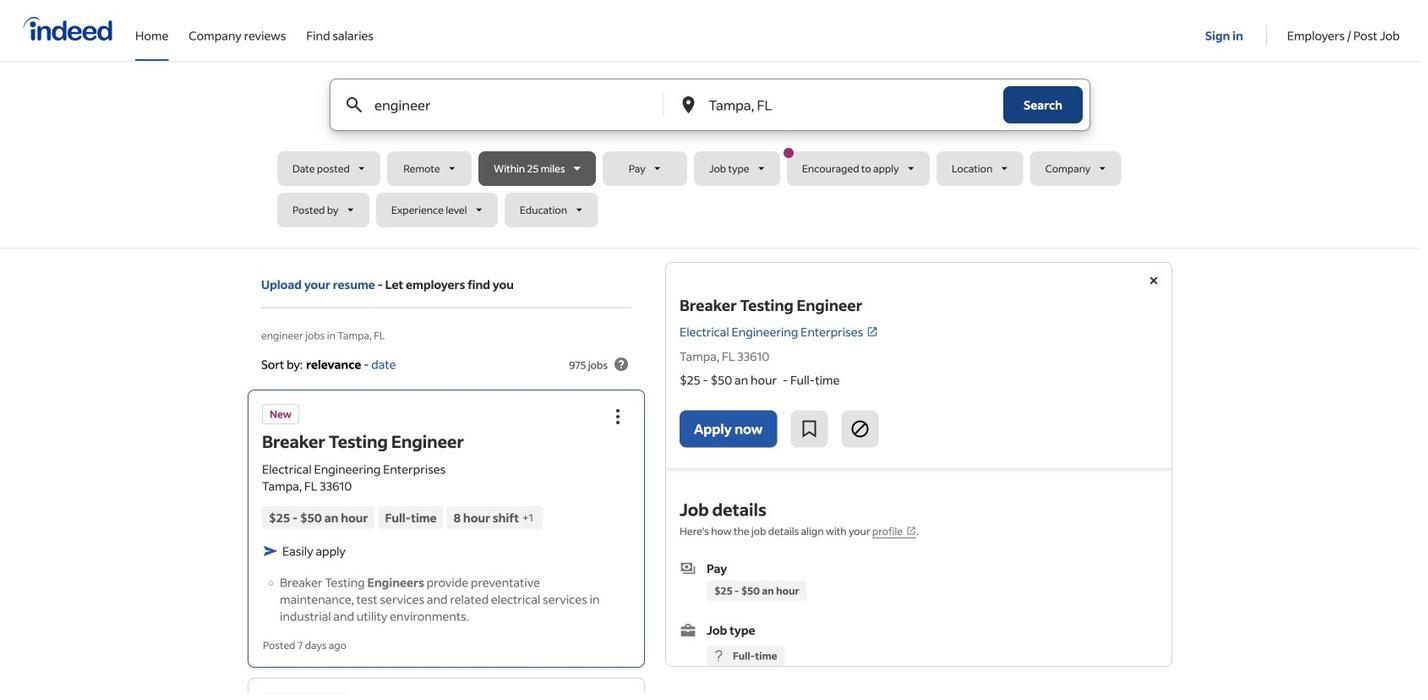 Task type: locate. For each thing, give the bounding box(es) containing it.
help icon image
[[611, 354, 632, 375]]

close job details image
[[1144, 271, 1164, 291]]

save this job image
[[800, 419, 820, 439]]

None search field
[[277, 79, 1143, 234]]



Task type: describe. For each thing, give the bounding box(es) containing it.
job actions for breaker testing engineer is collapsed image
[[608, 407, 628, 427]]

Edit location text field
[[706, 79, 970, 130]]

job preferences (opens in a new window) image
[[907, 526, 917, 536]]

electrical engineering enterprises (opens in a new tab) image
[[867, 326, 879, 338]]

search: Job title, keywords, or company text field
[[371, 79, 636, 130]]

not interested image
[[850, 419, 871, 439]]

missing qualification image
[[711, 648, 726, 664]]



Task type: vqa. For each thing, say whether or not it's contained in the screenshot.
Close job details icon
yes



